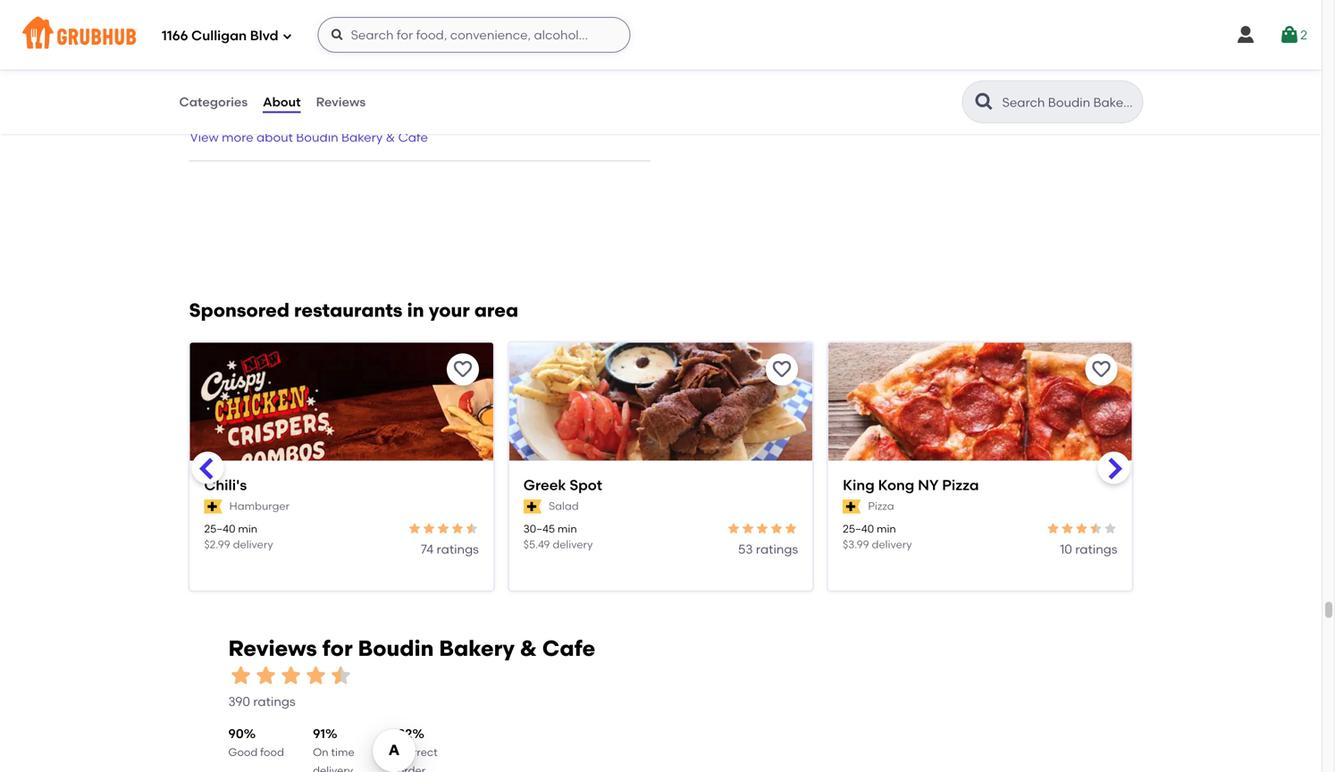 Task type: describe. For each thing, give the bounding box(es) containing it.
subscription pass image for king kong ny pizza
[[843, 499, 861, 514]]

king kong ny pizza  logo image
[[829, 343, 1132, 493]]

2
[[1301, 27, 1308, 42]]

king kong ny pizza
[[843, 476, 979, 494]]

91
[[313, 726, 325, 741]]

king kong ny pizza link
[[843, 475, 1118, 495]]

min for king kong ny pizza
[[877, 522, 896, 535]]

ratings for greek spot
[[756, 542, 798, 557]]

1 vertical spatial boudin
[[358, 636, 434, 662]]

salad
[[549, 500, 579, 513]]

53
[[738, 542, 753, 557]]

(408)
[[189, 75, 221, 90]]

greek
[[524, 476, 566, 494]]

82
[[398, 726, 412, 741]]

view
[[190, 129, 219, 145]]

kong
[[878, 476, 915, 494]]

your
[[429, 299, 470, 322]]

10
[[1060, 542, 1072, 557]]

about
[[257, 129, 293, 145]]

25–40 min $2.99 delivery
[[204, 522, 273, 551]]

area
[[474, 299, 518, 322]]

1 vertical spatial bakery
[[439, 636, 515, 662]]

food
[[260, 746, 284, 759]]

1166 culligan blvd
[[162, 28, 279, 44]]

correct
[[398, 746, 438, 759]]

25–40 for chili's
[[204, 522, 235, 535]]

0 vertical spatial boudin
[[296, 129, 338, 145]]

1 horizontal spatial cafe
[[542, 636, 595, 662]]

(408) 513-1050
[[189, 75, 277, 90]]

reviews for reviews
[[316, 94, 366, 109]]

1.95
[[189, 15, 211, 30]]

delivery for chili's
[[233, 538, 273, 551]]

blvd
[[250, 28, 279, 44]]

culligan
[[191, 28, 247, 44]]

91 on time delivery
[[313, 726, 355, 772]]

25–40 for king kong ny pizza
[[843, 522, 874, 535]]

more
[[222, 129, 254, 145]]

hamburger
[[229, 500, 290, 513]]

1 save this restaurant button from the left
[[447, 354, 479, 386]]

Search Boudin Bakery & Cafe search field
[[1001, 94, 1137, 111]]

greek spot link
[[524, 475, 798, 495]]

sponsored
[[189, 299, 290, 322]]

1 horizontal spatial svg image
[[330, 28, 345, 42]]

delivery for greek spot
[[553, 538, 593, 551]]

order
[[398, 764, 426, 772]]

1 save this restaurant image from the left
[[452, 359, 474, 380]]

90 good food
[[228, 726, 284, 759]]

74
[[421, 542, 434, 557]]

subscription pass image
[[524, 499, 542, 514]]

82 correct order
[[398, 726, 438, 772]]

0 vertical spatial pizza
[[942, 476, 979, 494]]

on
[[313, 746, 329, 759]]

25–40 min $3.99 delivery
[[843, 522, 912, 551]]

390
[[228, 694, 250, 709]]

1.95 mi link
[[189, 0, 650, 49]]

$5.49
[[524, 538, 550, 551]]

513-
[[224, 75, 249, 90]]

0 horizontal spatial svg image
[[282, 31, 293, 42]]

0 vertical spatial bakery
[[341, 129, 383, 145]]

2 horizontal spatial svg image
[[1235, 24, 1257, 46]]

reviews for reviews for boudin bakery & cafe
[[228, 636, 317, 662]]

ratings for chili's
[[437, 542, 479, 557]]

delivery inside 91 on time delivery
[[313, 764, 353, 772]]

search icon image
[[974, 91, 995, 113]]

ny
[[918, 476, 939, 494]]



Task type: vqa. For each thing, say whether or not it's contained in the screenshot.
DELIVERY
yes



Task type: locate. For each thing, give the bounding box(es) containing it.
categories button
[[178, 70, 249, 134]]

delivery right $3.99
[[872, 538, 912, 551]]

2 subscription pass image from the left
[[843, 499, 861, 514]]

pizza right ny
[[942, 476, 979, 494]]

25–40 up $3.99
[[843, 522, 874, 535]]

0 horizontal spatial min
[[238, 522, 257, 535]]

0 vertical spatial reviews
[[316, 94, 366, 109]]

1 horizontal spatial boudin
[[358, 636, 434, 662]]

1050
[[249, 75, 277, 90]]

bakery
[[341, 129, 383, 145], [439, 636, 515, 662]]

delivery inside 25–40 min $3.99 delivery
[[872, 538, 912, 551]]

0 horizontal spatial &
[[386, 129, 395, 145]]

min
[[238, 522, 257, 535], [558, 522, 577, 535], [877, 522, 896, 535]]

1 horizontal spatial save this restaurant button
[[766, 354, 798, 386]]

2 min from the left
[[558, 522, 577, 535]]

ratings
[[437, 542, 479, 557], [756, 542, 798, 557], [1075, 542, 1118, 557], [253, 694, 295, 709]]

25–40
[[204, 522, 235, 535], [843, 522, 874, 535]]

subscription pass image down king at the right bottom of the page
[[843, 499, 861, 514]]

king
[[843, 476, 875, 494]]

390 ratings
[[228, 694, 295, 709]]

25–40 inside 25–40 min $3.99 delivery
[[843, 522, 874, 535]]

2 25–40 from the left
[[843, 522, 874, 535]]

2 save this restaurant image from the left
[[771, 359, 793, 380]]

1 vertical spatial pizza
[[868, 500, 894, 513]]

ratings right 390
[[253, 694, 295, 709]]

25–40 up $2.99
[[204, 522, 235, 535]]

30–45
[[524, 522, 555, 535]]

subscription pass image for chili's
[[204, 499, 222, 514]]

2 horizontal spatial save this restaurant button
[[1085, 354, 1118, 386]]

25–40 inside 25–40 min $2.99 delivery
[[204, 522, 235, 535]]

svg image
[[1279, 24, 1301, 46]]

0 horizontal spatial cafe
[[398, 129, 428, 145]]

time
[[331, 746, 355, 759]]

1 vertical spatial reviews
[[228, 636, 317, 662]]

min inside 30–45 min $5.49 delivery
[[558, 522, 577, 535]]

3 min from the left
[[877, 522, 896, 535]]

1 horizontal spatial 25–40
[[843, 522, 874, 535]]

reviews up 390 ratings
[[228, 636, 317, 662]]

categories
[[179, 94, 248, 109]]

1166
[[162, 28, 188, 44]]

sponsored restaurants in your area
[[189, 299, 518, 322]]

pizza
[[942, 476, 979, 494], [868, 500, 894, 513]]

2 button
[[1279, 19, 1308, 51]]

save this restaurant button
[[447, 354, 479, 386], [766, 354, 798, 386], [1085, 354, 1118, 386]]

reviews up view more about boudin bakery & cafe
[[316, 94, 366, 109]]

main navigation navigation
[[0, 0, 1322, 70]]

1.95 mi
[[189, 15, 229, 30]]

0 horizontal spatial save this restaurant button
[[447, 354, 479, 386]]

10 ratings
[[1060, 542, 1118, 557]]

0 horizontal spatial boudin
[[296, 129, 338, 145]]

boudin
[[296, 129, 338, 145], [358, 636, 434, 662]]

delivery down time
[[313, 764, 353, 772]]

delivery inside 30–45 min $5.49 delivery
[[553, 538, 593, 551]]

subscription pass image
[[204, 499, 222, 514], [843, 499, 861, 514]]

save this restaurant image for greek
[[771, 359, 793, 380]]

cafe
[[398, 129, 428, 145], [542, 636, 595, 662]]

boudin right about
[[296, 129, 338, 145]]

min inside 25–40 min $3.99 delivery
[[877, 522, 896, 535]]

0 horizontal spatial bakery
[[341, 129, 383, 145]]

1 25–40 from the left
[[204, 522, 235, 535]]

min for greek spot
[[558, 522, 577, 535]]

90
[[228, 726, 244, 741]]

spot
[[570, 476, 602, 494]]

0 vertical spatial cafe
[[398, 129, 428, 145]]

save this restaurant image
[[452, 359, 474, 380], [771, 359, 793, 380], [1091, 359, 1112, 380]]

1 horizontal spatial save this restaurant image
[[771, 359, 793, 380]]

2 horizontal spatial save this restaurant image
[[1091, 359, 1112, 380]]

min down kong
[[877, 522, 896, 535]]

greek spot logo image
[[509, 343, 813, 493]]

&
[[386, 129, 395, 145], [520, 636, 537, 662]]

ratings right the 74
[[437, 542, 479, 557]]

min down hamburger
[[238, 522, 257, 535]]

0 horizontal spatial pizza
[[868, 500, 894, 513]]

53 ratings
[[738, 542, 798, 557]]

good
[[228, 746, 258, 759]]

save this restaurant button for king
[[1085, 354, 1118, 386]]

1 horizontal spatial pizza
[[942, 476, 979, 494]]

boudin right for
[[358, 636, 434, 662]]

1 vertical spatial &
[[520, 636, 537, 662]]

1 horizontal spatial subscription pass image
[[843, 499, 861, 514]]

1 horizontal spatial bakery
[[439, 636, 515, 662]]

2 horizontal spatial min
[[877, 522, 896, 535]]

30–45 min $5.49 delivery
[[524, 522, 593, 551]]

2 save this restaurant button from the left
[[766, 354, 798, 386]]

min for chili's
[[238, 522, 257, 535]]

74 ratings
[[421, 542, 479, 557]]

save this restaurant image for king
[[1091, 359, 1112, 380]]

reviews button
[[315, 70, 367, 134]]

ratings for king kong ny pizza
[[1075, 542, 1118, 557]]

(408) 513-1050 button
[[189, 73, 277, 91]]

$2.99
[[204, 538, 230, 551]]

reviews for boudin bakery & cafe
[[228, 636, 595, 662]]

subscription pass image down chili's
[[204, 499, 222, 514]]

0 horizontal spatial save this restaurant image
[[452, 359, 474, 380]]

save this restaurant button for greek
[[766, 354, 798, 386]]

0 vertical spatial &
[[386, 129, 395, 145]]

1 horizontal spatial &
[[520, 636, 537, 662]]

svg image up reviews button at left
[[330, 28, 345, 42]]

view more about boudin bakery & cafe
[[190, 129, 428, 145]]

delivery for king kong ny pizza
[[872, 538, 912, 551]]

delivery right $5.49
[[553, 538, 593, 551]]

in
[[407, 299, 424, 322]]

ratings right 10
[[1075, 542, 1118, 557]]

0 horizontal spatial subscription pass image
[[204, 499, 222, 514]]

pizza down kong
[[868, 500, 894, 513]]

chili's logo image
[[190, 343, 493, 493]]

reviews
[[316, 94, 366, 109], [228, 636, 317, 662]]

delivery inside 25–40 min $2.99 delivery
[[233, 538, 273, 551]]

1 subscription pass image from the left
[[204, 499, 222, 514]]

min inside 25–40 min $2.99 delivery
[[238, 522, 257, 535]]

mi
[[214, 15, 229, 30]]

$3.99
[[843, 538, 869, 551]]

chili's
[[204, 476, 247, 494]]

svg image
[[1235, 24, 1257, 46], [330, 28, 345, 42], [282, 31, 293, 42]]

ratings right the 53
[[756, 542, 798, 557]]

svg image left svg icon
[[1235, 24, 1257, 46]]

1 vertical spatial cafe
[[542, 636, 595, 662]]

1 horizontal spatial min
[[558, 522, 577, 535]]

restaurants
[[294, 299, 403, 322]]

3 save this restaurant button from the left
[[1085, 354, 1118, 386]]

greek spot
[[524, 476, 602, 494]]

min down 'salad'
[[558, 522, 577, 535]]

about button
[[262, 70, 302, 134]]

0 horizontal spatial 25–40
[[204, 522, 235, 535]]

Search for food, convenience, alcohol... search field
[[318, 17, 631, 53]]

1 min from the left
[[238, 522, 257, 535]]

for
[[322, 636, 353, 662]]

star icon image
[[407, 522, 422, 536], [422, 522, 436, 536], [436, 522, 450, 536], [450, 522, 465, 536], [465, 522, 479, 536], [465, 522, 479, 536], [727, 522, 741, 536], [741, 522, 755, 536], [755, 522, 770, 536], [770, 522, 784, 536], [784, 522, 798, 536], [1046, 522, 1060, 536], [1060, 522, 1075, 536], [1075, 522, 1089, 536], [1089, 522, 1103, 536], [1089, 522, 1103, 536], [1103, 522, 1118, 536], [228, 663, 253, 688], [253, 663, 278, 688], [278, 663, 303, 688], [303, 663, 328, 688], [328, 663, 354, 688], [328, 663, 354, 688]]

delivery
[[233, 538, 273, 551], [553, 538, 593, 551], [872, 538, 912, 551], [313, 764, 353, 772]]

3 save this restaurant image from the left
[[1091, 359, 1112, 380]]

chili's link
[[204, 475, 479, 495]]

about
[[263, 94, 301, 109]]

delivery right $2.99
[[233, 538, 273, 551]]

svg image right blvd
[[282, 31, 293, 42]]

reviews inside button
[[316, 94, 366, 109]]



